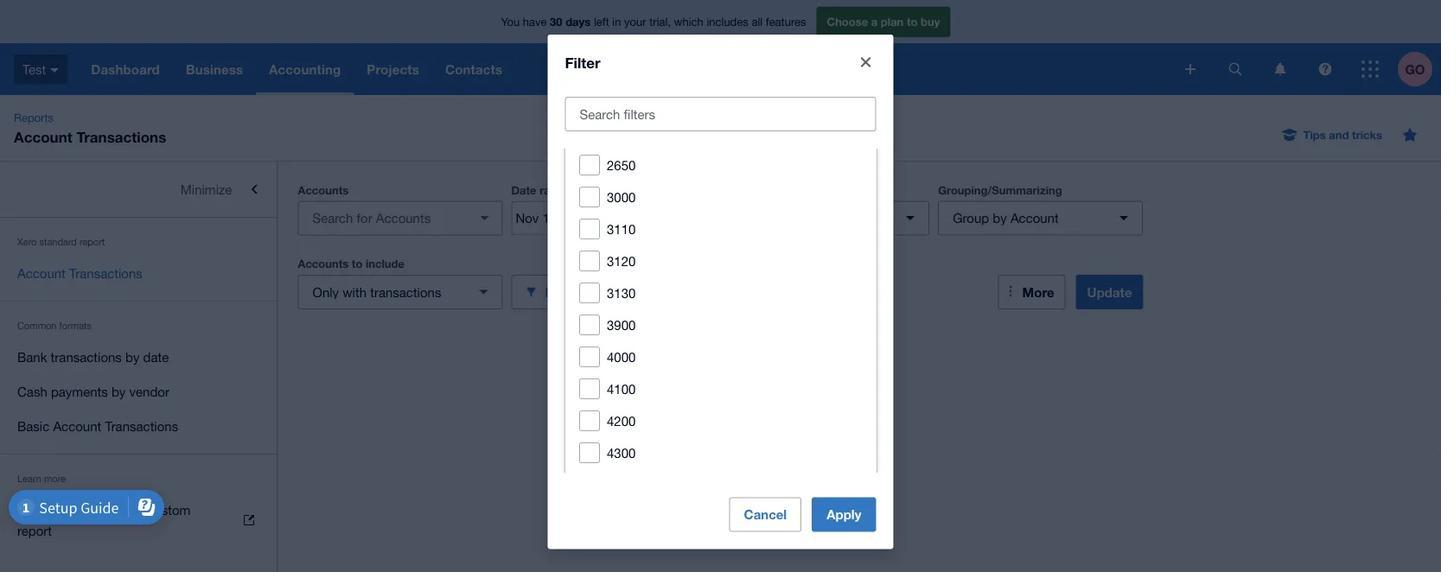 Task type: vqa. For each thing, say whether or not it's contained in the screenshot.
second NOVEMBER from right
no



Task type: locate. For each thing, give the bounding box(es) containing it.
all
[[752, 15, 763, 28]]

bank transactions by date link
[[0, 340, 277, 374]]

1 horizontal spatial transactions
[[370, 284, 441, 300]]

transactions
[[76, 128, 166, 145], [69, 265, 142, 281], [105, 419, 178, 434]]

apply button
[[812, 498, 876, 532]]

by
[[993, 211, 1007, 226], [125, 349, 140, 364], [111, 384, 126, 399]]

filter inside filter dialog
[[565, 53, 601, 71]]

1 horizontal spatial a
[[871, 15, 878, 28]]

learn
[[17, 473, 41, 485], [17, 502, 50, 518]]

accounts up 'only'
[[298, 257, 349, 271]]

features
[[766, 15, 806, 28]]

1 vertical spatial accounts
[[298, 257, 349, 271]]

account inside group by account popup button
[[1011, 211, 1059, 226]]

includes
[[707, 15, 749, 28]]

to inside learn how to create a custom report
[[82, 502, 93, 518]]

tips
[[1304, 128, 1326, 141]]

account down grouping/summarizing
[[1011, 211, 1059, 226]]

1 vertical spatial a
[[137, 502, 144, 518]]

to left include
[[352, 257, 363, 271]]

0 horizontal spatial to
[[82, 502, 93, 518]]

close image
[[849, 45, 883, 79]]

only
[[313, 284, 339, 300]]

accounts to include
[[298, 257, 405, 271]]

how
[[54, 502, 78, 518]]

formats
[[59, 320, 92, 332]]

0 vertical spatial learn
[[17, 473, 41, 485]]

xero standard report
[[17, 236, 105, 248]]

filter button
[[511, 275, 716, 310]]

1 vertical spatial transactions
[[69, 265, 142, 281]]

svg image
[[1362, 61, 1379, 78], [1275, 63, 1286, 76], [1319, 63, 1332, 76], [1186, 64, 1196, 74]]

0 vertical spatial transactions
[[76, 128, 166, 145]]

common
[[17, 320, 57, 332]]

svg image
[[1229, 63, 1242, 76], [50, 68, 59, 72]]

account down xero
[[17, 265, 66, 281]]

0 horizontal spatial svg image
[[50, 68, 59, 72]]

0 vertical spatial a
[[871, 15, 878, 28]]

you
[[501, 15, 520, 28]]

2 vertical spatial by
[[111, 384, 126, 399]]

report
[[79, 236, 105, 248], [17, 523, 52, 538]]

transactions down include
[[370, 284, 441, 300]]

bank
[[17, 349, 47, 364]]

Select start date field
[[512, 202, 597, 235]]

account down reports "link"
[[14, 128, 72, 145]]

1 horizontal spatial report
[[79, 236, 105, 248]]

3130
[[607, 285, 635, 300]]

0 vertical spatial by
[[993, 211, 1007, 226]]

transactions down formats at the bottom of page
[[51, 349, 122, 364]]

learn left more
[[17, 473, 41, 485]]

payments
[[51, 384, 108, 399]]

cash payments by vendor link
[[0, 374, 277, 409]]

to left buy
[[907, 15, 918, 28]]

group
[[953, 211, 989, 226]]

transactions inside account transactions "link"
[[69, 265, 142, 281]]

transactions down cash payments by vendor link
[[105, 419, 178, 434]]

date range this month
[[511, 183, 633, 197]]

2 vertical spatial transactions
[[105, 419, 178, 434]]

by down grouping/summarizing
[[993, 211, 1007, 226]]

by inside the 'bank transactions by date' link
[[125, 349, 140, 364]]

accounts up accounts to include
[[298, 183, 349, 197]]

only with transactions
[[313, 284, 441, 300]]

tips and tricks
[[1304, 128, 1383, 141]]

cash payments by vendor
[[17, 384, 169, 399]]

0 horizontal spatial report
[[17, 523, 52, 538]]

date
[[511, 183, 537, 197]]

group by account
[[953, 211, 1059, 226]]

learn how to create a custom report
[[17, 502, 191, 538]]

navigation
[[78, 43, 1173, 95]]

filter
[[565, 53, 601, 71], [545, 284, 577, 300]]

2 vertical spatial to
[[82, 502, 93, 518]]

transactions inside the reports account transactions
[[76, 128, 166, 145]]

1 vertical spatial by
[[125, 349, 140, 364]]

by left vendor
[[111, 384, 126, 399]]

left
[[594, 15, 609, 28]]

learn how to create a custom report link
[[0, 493, 277, 548]]

by left date
[[125, 349, 140, 364]]

account inside basic account transactions link
[[53, 419, 101, 434]]

0 horizontal spatial transactions
[[51, 349, 122, 364]]

more
[[44, 473, 66, 485]]

1 vertical spatial transactions
[[51, 349, 122, 364]]

1 vertical spatial filter
[[545, 284, 577, 300]]

account transactions
[[17, 265, 142, 281]]

which
[[674, 15, 704, 28]]

transactions down xero standard report
[[69, 265, 142, 281]]

1 vertical spatial learn
[[17, 502, 50, 518]]

account down payments at the left
[[53, 419, 101, 434]]

account
[[14, 128, 72, 145], [1011, 211, 1059, 226], [17, 265, 66, 281], [53, 419, 101, 434]]

1 vertical spatial to
[[352, 257, 363, 271]]

4300
[[607, 445, 635, 460]]

basic account transactions link
[[0, 409, 277, 444]]

0 vertical spatial transactions
[[370, 284, 441, 300]]

1 horizontal spatial svg image
[[1229, 63, 1242, 76]]

reports
[[14, 111, 54, 124]]

in
[[613, 15, 621, 28]]

account transactions link
[[0, 256, 277, 291]]

report down learn more
[[17, 523, 52, 538]]

to
[[907, 15, 918, 28], [352, 257, 363, 271], [82, 502, 93, 518]]

by for date
[[125, 349, 140, 364]]

accounts
[[298, 183, 349, 197], [298, 257, 349, 271]]

a right create at the bottom
[[137, 502, 144, 518]]

1 learn from the top
[[17, 473, 41, 485]]

transactions up minimize button
[[76, 128, 166, 145]]

a left the plan at right
[[871, 15, 878, 28]]

group by account button
[[938, 201, 1143, 236]]

learn for learn more
[[17, 473, 41, 485]]

filter left 3130
[[545, 284, 577, 300]]

filter down days
[[565, 53, 601, 71]]

transactions inside basic account transactions link
[[105, 419, 178, 434]]

grouping/summarizing
[[938, 183, 1062, 197]]

account inside account transactions "link"
[[17, 265, 66, 281]]

trial,
[[650, 15, 671, 28]]

2 learn from the top
[[17, 502, 50, 518]]

1 accounts from the top
[[298, 183, 349, 197]]

go banner
[[0, 0, 1441, 95]]

report up account transactions
[[79, 236, 105, 248]]

with
[[343, 284, 367, 300]]

a
[[871, 15, 878, 28], [137, 502, 144, 518]]

0 vertical spatial filter
[[565, 53, 601, 71]]

0 vertical spatial to
[[907, 15, 918, 28]]

0 horizontal spatial a
[[137, 502, 144, 518]]

transactions
[[370, 284, 441, 300], [51, 349, 122, 364]]

basic account transactions
[[17, 419, 178, 434]]

0 vertical spatial accounts
[[298, 183, 349, 197]]

1 vertical spatial report
[[17, 523, 52, 538]]

learn inside learn how to create a custom report
[[17, 502, 50, 518]]

tricks
[[1352, 128, 1383, 141]]

vendor
[[129, 384, 169, 399]]

this
[[577, 183, 598, 197]]

cancel button
[[729, 498, 802, 532]]

by inside cash payments by vendor link
[[111, 384, 126, 399]]

2 horizontal spatial to
[[907, 15, 918, 28]]

2 accounts from the top
[[298, 257, 349, 271]]

learn down learn more
[[17, 502, 50, 518]]

to right "how"
[[82, 502, 93, 518]]



Task type: describe. For each thing, give the bounding box(es) containing it.
create
[[97, 502, 133, 518]]

more
[[1023, 284, 1055, 300]]

xero
[[17, 236, 37, 248]]

month
[[601, 183, 633, 197]]

accounts for accounts
[[298, 183, 349, 197]]

minimize button
[[0, 172, 277, 207]]

buy
[[921, 15, 940, 28]]

4000
[[607, 349, 635, 364]]

test
[[22, 62, 46, 77]]

Search filters field
[[566, 98, 876, 130]]

account inside the reports account transactions
[[14, 128, 72, 145]]

svg image inside test popup button
[[50, 68, 59, 72]]

navigation inside "go" "banner"
[[78, 43, 1173, 95]]

go
[[1406, 61, 1425, 77]]

minimize
[[181, 182, 232, 197]]

transactions inside popup button
[[370, 284, 441, 300]]

3900
[[607, 317, 635, 332]]

transactions for basic account transactions
[[105, 419, 178, 434]]

update
[[1087, 284, 1132, 300]]

Select end date field
[[597, 202, 682, 235]]

2650
[[607, 157, 635, 172]]

go button
[[1398, 43, 1441, 95]]

4100
[[607, 381, 635, 396]]

3110
[[607, 221, 635, 236]]

reports account transactions
[[14, 111, 166, 145]]

common formats
[[17, 320, 92, 332]]

have
[[523, 15, 547, 28]]

1 horizontal spatial to
[[352, 257, 363, 271]]

days
[[566, 15, 591, 28]]

test button
[[0, 43, 78, 95]]

your
[[624, 15, 646, 28]]

range
[[540, 183, 571, 197]]

standard
[[39, 236, 77, 248]]

you have 30 days left in your trial, which includes all features
[[501, 15, 806, 28]]

reports link
[[7, 109, 61, 126]]

3120
[[607, 253, 635, 268]]

plan
[[881, 15, 904, 28]]

a inside "go" "banner"
[[871, 15, 878, 28]]

learn more
[[17, 473, 66, 485]]

bank transactions by date
[[17, 349, 169, 364]]

apply
[[827, 507, 862, 523]]

to inside "go" "banner"
[[907, 15, 918, 28]]

by for vendor
[[111, 384, 126, 399]]

update button
[[1076, 275, 1144, 310]]

choose a plan to buy
[[827, 15, 940, 28]]

only with transactions button
[[298, 275, 503, 310]]

tips and tricks button
[[1272, 121, 1393, 149]]

filter dialog
[[548, 34, 894, 550]]

date
[[143, 349, 169, 364]]

3000
[[607, 189, 635, 204]]

report inside learn how to create a custom report
[[17, 523, 52, 538]]

0 vertical spatial report
[[79, 236, 105, 248]]

by inside group by account popup button
[[993, 211, 1007, 226]]

cash
[[17, 384, 47, 399]]

accounts for accounts to include
[[298, 257, 349, 271]]

learn for learn how to create a custom report
[[17, 502, 50, 518]]

choose
[[827, 15, 868, 28]]

transactions for reports account transactions
[[76, 128, 166, 145]]

cancel
[[744, 507, 787, 523]]

more button
[[998, 275, 1066, 310]]

4200
[[607, 413, 635, 428]]

basic
[[17, 419, 49, 434]]

a inside learn how to create a custom report
[[137, 502, 144, 518]]

and
[[1329, 128, 1349, 141]]

30
[[550, 15, 563, 28]]

include
[[366, 257, 405, 271]]

custom
[[147, 502, 191, 518]]

filter inside filter button
[[545, 284, 577, 300]]



